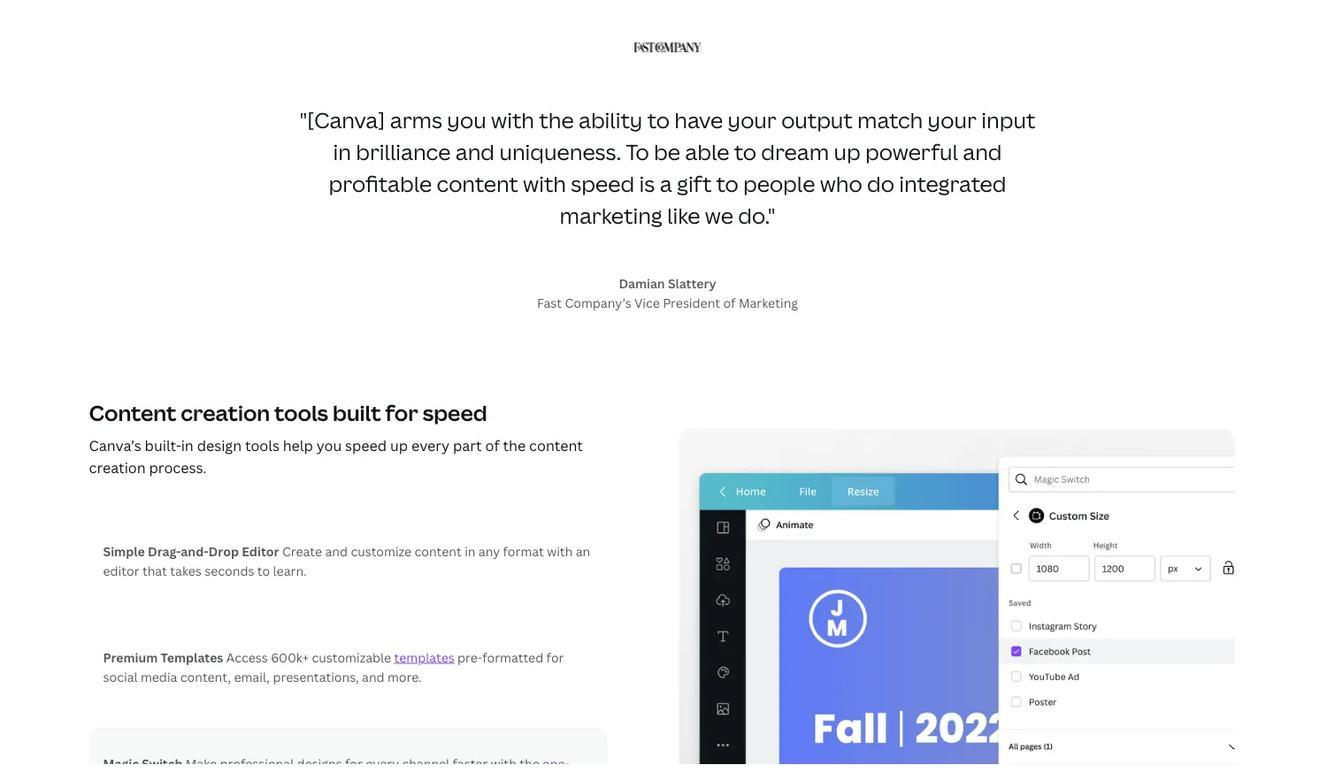 Task type: locate. For each thing, give the bounding box(es) containing it.
for
[[386, 399, 419, 428], [547, 649, 564, 666]]

creation
[[181, 399, 270, 428], [89, 459, 146, 478]]

1 vertical spatial with
[[523, 169, 567, 198]]

0 vertical spatial creation
[[181, 399, 270, 428]]

in down "[canva]
[[333, 137, 351, 166]]

0 vertical spatial of
[[724, 295, 736, 312]]

create
[[282, 543, 322, 560]]

in up process.
[[181, 436, 194, 455]]

0 vertical spatial for
[[386, 399, 419, 428]]

marketing
[[560, 201, 663, 230]]

2 horizontal spatial in
[[465, 543, 476, 560]]

to right able
[[735, 137, 757, 166]]

1 vertical spatial up
[[390, 436, 408, 455]]

2 vertical spatial in
[[465, 543, 476, 560]]

up up who on the right of the page
[[834, 137, 861, 166]]

1 horizontal spatial you
[[447, 105, 487, 134]]

tools up help
[[275, 399, 329, 428]]

the right part
[[503, 436, 526, 455]]

1 horizontal spatial of
[[724, 295, 736, 312]]

we
[[705, 201, 734, 230]]

600k+
[[271, 649, 309, 666]]

1 vertical spatial in
[[181, 436, 194, 455]]

to inside create and customize content in any format with an editor that takes seconds to learn.
[[257, 562, 270, 579]]

you inside content creation tools built for speed canva's built-in design tools help you speed up every part of the content creation process.
[[317, 436, 342, 455]]

1 horizontal spatial in
[[333, 137, 351, 166]]

"[canva] arms you with the ability to have your output match your input in brilliance and uniqueness. to be able to dream up powerful and profitable content with speed is a gift to people who do integrated marketing like we do."
[[300, 105, 1036, 230]]

and right "create"
[[325, 543, 348, 560]]

with left the an
[[547, 543, 573, 560]]

editor
[[103, 562, 139, 579]]

creation up design
[[181, 399, 270, 428]]

in
[[333, 137, 351, 166], [181, 436, 194, 455], [465, 543, 476, 560]]

and-
[[181, 543, 209, 560]]

0 vertical spatial speed
[[571, 169, 635, 198]]

ability
[[579, 105, 643, 134]]

0 vertical spatial in
[[333, 137, 351, 166]]

0 horizontal spatial your
[[728, 105, 777, 134]]

1 vertical spatial of
[[486, 436, 500, 455]]

in left 'any'
[[465, 543, 476, 560]]

1 vertical spatial for
[[547, 649, 564, 666]]

speed up part
[[423, 399, 488, 428]]

built-
[[145, 436, 181, 455]]

1 vertical spatial the
[[503, 436, 526, 455]]

pre-formatted for social media content, email, presentations, and more.
[[103, 649, 564, 686]]

up inside "[canva] arms you with the ability to have your output match your input in brilliance and uniqueness. to be able to dream up powerful and profitable content with speed is a gift to people who do integrated marketing like we do."
[[834, 137, 861, 166]]

creation down canva's
[[89, 459, 146, 478]]

customizable
[[312, 649, 391, 666]]

1 horizontal spatial the
[[539, 105, 574, 134]]

be
[[654, 137, 681, 166]]

brilliance
[[356, 137, 451, 166]]

you right help
[[317, 436, 342, 455]]

1 vertical spatial creation
[[89, 459, 146, 478]]

gift
[[677, 169, 712, 198]]

up left every
[[390, 436, 408, 455]]

and down customizable
[[362, 669, 385, 686]]

part
[[453, 436, 482, 455]]

with down uniqueness.
[[523, 169, 567, 198]]

content
[[437, 169, 519, 198], [530, 436, 583, 455], [415, 543, 462, 560]]

pre-
[[458, 649, 483, 666]]

speed down built
[[345, 436, 387, 455]]

of
[[724, 295, 736, 312], [486, 436, 500, 455]]

for inside pre-formatted for social media content, email, presentations, and more.
[[547, 649, 564, 666]]

1 vertical spatial speed
[[423, 399, 488, 428]]

tools left help
[[245, 436, 280, 455]]

0 vertical spatial you
[[447, 105, 487, 134]]

fast company image
[[634, 43, 702, 52]]

0 horizontal spatial up
[[390, 436, 408, 455]]

of right president
[[724, 295, 736, 312]]

and right "brilliance"
[[456, 137, 495, 166]]

of inside content creation tools built for speed canva's built-in design tools help you speed up every part of the content creation process.
[[486, 436, 500, 455]]

0 horizontal spatial you
[[317, 436, 342, 455]]

have
[[675, 105, 723, 134]]

and inside pre-formatted for social media content, email, presentations, and more.
[[362, 669, 385, 686]]

1 horizontal spatial up
[[834, 137, 861, 166]]

to down the editor
[[257, 562, 270, 579]]

1 vertical spatial content
[[530, 436, 583, 455]]

built
[[333, 399, 381, 428]]

1 vertical spatial tools
[[245, 436, 280, 455]]

content creation tools built for speed canva's built-in design tools help you speed up every part of the content creation process.
[[89, 399, 583, 478]]

2 vertical spatial content
[[415, 543, 462, 560]]

0 horizontal spatial the
[[503, 436, 526, 455]]

to
[[648, 105, 670, 134], [735, 137, 757, 166], [717, 169, 739, 198], [257, 562, 270, 579]]

tools
[[275, 399, 329, 428], [245, 436, 280, 455]]

speed
[[571, 169, 635, 198], [423, 399, 488, 428], [345, 436, 387, 455]]

slattery
[[668, 275, 717, 292]]

seconds
[[205, 562, 254, 579]]

0 horizontal spatial in
[[181, 436, 194, 455]]

the inside "[canva] arms you with the ability to have your output match your input in brilliance and uniqueness. to be able to dream up powerful and profitable content with speed is a gift to people who do integrated marketing like we do."
[[539, 105, 574, 134]]

templates
[[394, 649, 455, 666]]

a
[[660, 169, 673, 198]]

you right arms
[[447, 105, 487, 134]]

of right part
[[486, 436, 500, 455]]

match
[[858, 105, 924, 134]]

your
[[728, 105, 777, 134], [928, 105, 977, 134]]

for right formatted
[[547, 649, 564, 666]]

an
[[576, 543, 591, 560]]

the up uniqueness.
[[539, 105, 574, 134]]

1 horizontal spatial for
[[547, 649, 564, 666]]

with up uniqueness.
[[491, 105, 535, 134]]

your right have
[[728, 105, 777, 134]]

0 horizontal spatial of
[[486, 436, 500, 455]]

damian slattery fast company's vice president of marketing
[[537, 275, 799, 312]]

president
[[663, 295, 721, 312]]

with
[[491, 105, 535, 134], [523, 169, 567, 198], [547, 543, 573, 560]]

do."
[[739, 201, 776, 230]]

to up the we
[[717, 169, 739, 198]]

1 horizontal spatial your
[[928, 105, 977, 134]]

content inside create and customize content in any format with an editor that takes seconds to learn.
[[415, 543, 462, 560]]

vice
[[635, 295, 660, 312]]

and
[[456, 137, 495, 166], [963, 137, 1003, 166], [325, 543, 348, 560], [362, 669, 385, 686]]

2 vertical spatial speed
[[345, 436, 387, 455]]

0 vertical spatial up
[[834, 137, 861, 166]]

content,
[[180, 669, 231, 686]]

0 vertical spatial the
[[539, 105, 574, 134]]

speed up marketing on the top of page
[[571, 169, 635, 198]]

1 vertical spatial you
[[317, 436, 342, 455]]

2 vertical spatial with
[[547, 543, 573, 560]]

0 horizontal spatial for
[[386, 399, 419, 428]]

1 horizontal spatial speed
[[423, 399, 488, 428]]

2 horizontal spatial speed
[[571, 169, 635, 198]]

templates link
[[394, 649, 455, 666]]

drop
[[209, 543, 239, 560]]

up
[[834, 137, 861, 166], [390, 436, 408, 455]]

0 horizontal spatial speed
[[345, 436, 387, 455]]

design
[[197, 436, 242, 455]]

profitable
[[329, 169, 432, 198]]

presentations,
[[273, 669, 359, 686]]

the
[[539, 105, 574, 134], [503, 436, 526, 455]]

your up powerful
[[928, 105, 977, 134]]

customize
[[351, 543, 412, 560]]

for up every
[[386, 399, 419, 428]]

0 vertical spatial content
[[437, 169, 519, 198]]

you
[[447, 105, 487, 134], [317, 436, 342, 455]]

any
[[479, 543, 500, 560]]



Task type: vqa. For each thing, say whether or not it's contained in the screenshot.
the for in the Content creation tools built for speed Canva's built-in design tools help you speed up every part of the content creation process.
yes



Task type: describe. For each thing, give the bounding box(es) containing it.
more.
[[388, 669, 422, 686]]

to
[[626, 137, 650, 166]]

templates
[[161, 649, 223, 666]]

formatted
[[483, 649, 544, 666]]

powerful
[[866, 137, 959, 166]]

to up be
[[648, 105, 670, 134]]

of inside 'damian slattery fast company's vice president of marketing'
[[724, 295, 736, 312]]

premium templates access 600k+ customizable templates
[[103, 649, 455, 666]]

1 your from the left
[[728, 105, 777, 134]]

content
[[89, 399, 176, 428]]

0 horizontal spatial creation
[[89, 459, 146, 478]]

media
[[141, 669, 177, 686]]

in inside create and customize content in any format with an editor that takes seconds to learn.
[[465, 543, 476, 560]]

marketing
[[739, 295, 799, 312]]

process.
[[149, 459, 207, 478]]

the inside content creation tools built for speed canva's built-in design tools help you speed up every part of the content creation process.
[[503, 436, 526, 455]]

you inside "[canva] arms you with the ability to have your output match your input in brilliance and uniqueness. to be able to dream up powerful and profitable content with speed is a gift to people who do integrated marketing like we do."
[[447, 105, 487, 134]]

that
[[142, 562, 167, 579]]

fast
[[537, 295, 562, 312]]

drag-
[[148, 543, 181, 560]]

help
[[283, 436, 313, 455]]

create and customize content in any format with an editor that takes seconds to learn.
[[103, 543, 591, 579]]

dream
[[762, 137, 830, 166]]

0 vertical spatial with
[[491, 105, 535, 134]]

like
[[668, 201, 701, 230]]

arms
[[390, 105, 443, 134]]

for inside content creation tools built for speed canva's built-in design tools help you speed up every part of the content creation process.
[[386, 399, 419, 428]]

people
[[744, 169, 816, 198]]

with inside create and customize content in any format with an editor that takes seconds to learn.
[[547, 543, 573, 560]]

in inside "[canva] arms you with the ability to have your output match your input in brilliance and uniqueness. to be able to dream up powerful and profitable content with speed is a gift to people who do integrated marketing like we do."
[[333, 137, 351, 166]]

access
[[226, 649, 268, 666]]

up inside content creation tools built for speed canva's built-in design tools help you speed up every part of the content creation process.
[[390, 436, 408, 455]]

premium
[[103, 649, 158, 666]]

company's
[[565, 295, 632, 312]]

do
[[868, 169, 895, 198]]

email,
[[234, 669, 270, 686]]

takes
[[170, 562, 202, 579]]

input
[[982, 105, 1036, 134]]

integrated
[[900, 169, 1007, 198]]

uniqueness.
[[500, 137, 622, 166]]

output
[[782, 105, 853, 134]]

damian
[[619, 275, 665, 292]]

speed inside "[canva] arms you with the ability to have your output match your input in brilliance and uniqueness. to be able to dream up powerful and profitable content with speed is a gift to people who do integrated marketing like we do."
[[571, 169, 635, 198]]

in inside content creation tools built for speed canva's built-in design tools help you speed up every part of the content creation process.
[[181, 436, 194, 455]]

1 horizontal spatial creation
[[181, 399, 270, 428]]

and inside create and customize content in any format with an editor that takes seconds to learn.
[[325, 543, 348, 560]]

editor
[[242, 543, 279, 560]]

social
[[103, 669, 138, 686]]

content inside "[canva] arms you with the ability to have your output match your input in brilliance and uniqueness. to be able to dream up powerful and profitable content with speed is a gift to people who do integrated marketing like we do."
[[437, 169, 519, 198]]

able
[[685, 137, 730, 166]]

canva's
[[89, 436, 141, 455]]

0 vertical spatial tools
[[275, 399, 329, 428]]

who
[[820, 169, 863, 198]]

every
[[412, 436, 450, 455]]

simple drag-and-drop editor
[[103, 543, 279, 560]]

simple
[[103, 543, 145, 560]]

format
[[503, 543, 544, 560]]

and down input
[[963, 137, 1003, 166]]

"[canva]
[[300, 105, 385, 134]]

learn.
[[273, 562, 307, 579]]

is
[[640, 169, 655, 198]]

content inside content creation tools built for speed canva's built-in design tools help you speed up every part of the content creation process.
[[530, 436, 583, 455]]

2 your from the left
[[928, 105, 977, 134]]



